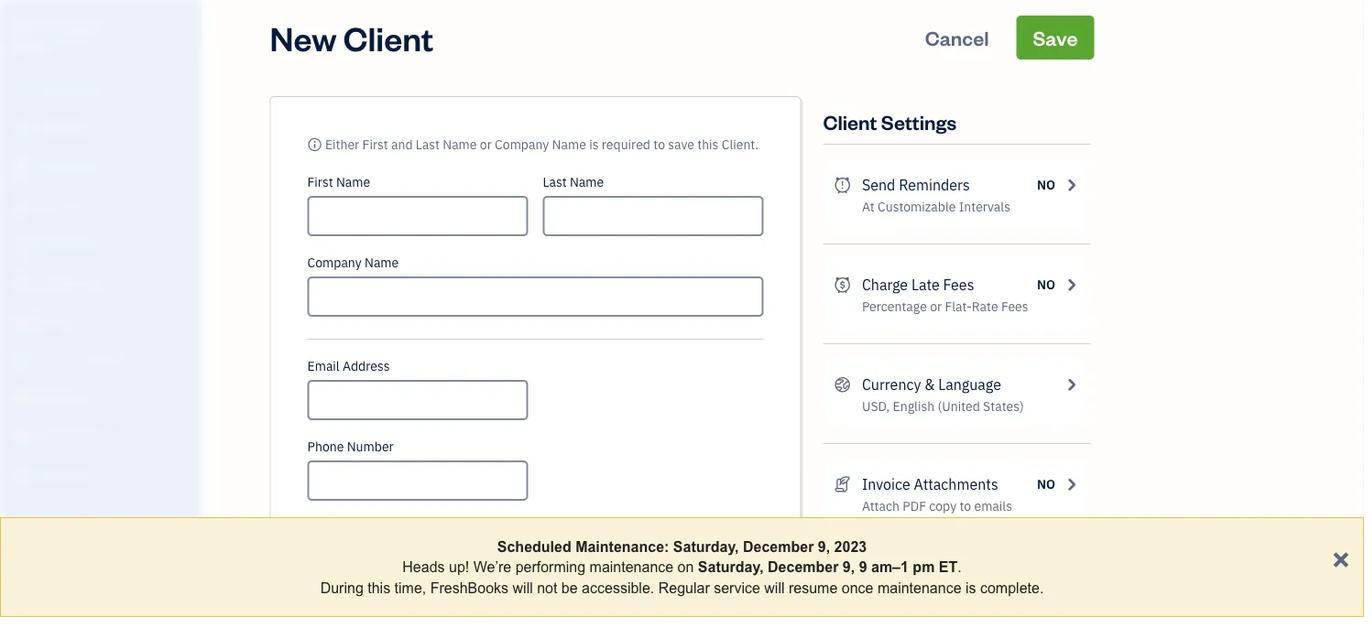 Task type: locate. For each thing, give the bounding box(es) containing it.
2 add from the top
[[328, 554, 354, 573]]

0 vertical spatial company
[[495, 136, 549, 153]]

phone
[[308, 439, 344, 456], [421, 517, 462, 537], [406, 554, 447, 573]]

1 horizontal spatial will
[[765, 580, 785, 597]]

0 horizontal spatial will
[[513, 580, 533, 597]]

Email Address text field
[[308, 380, 528, 421]]

this right save
[[698, 136, 719, 153]]

report image
[[12, 467, 34, 485]]

to left save
[[654, 136, 666, 153]]

client
[[344, 16, 434, 59], [824, 109, 878, 135]]

1 vertical spatial last
[[543, 174, 567, 191]]

phone for add mobile phone
[[406, 554, 447, 573]]

1 vertical spatial chevronright image
[[1063, 274, 1080, 296]]

1 vertical spatial this
[[368, 580, 391, 597]]

pm
[[913, 560, 935, 576]]

emails
[[975, 498, 1013, 515]]

0 vertical spatial maintenance
[[590, 560, 674, 576]]

phone for add business phone
[[421, 517, 462, 537]]

2 vertical spatial phone
[[406, 554, 447, 573]]

company
[[495, 136, 549, 153], [308, 254, 362, 271]]

or left "flat-"
[[931, 298, 943, 315]]

business
[[358, 517, 417, 537]]

no
[[1038, 176, 1056, 193], [1038, 276, 1056, 293], [1038, 476, 1056, 493]]

to
[[654, 136, 666, 153], [960, 498, 972, 515]]

9, left 9
[[843, 560, 855, 576]]

0 vertical spatial no
[[1038, 176, 1056, 193]]

first down primary image
[[308, 174, 333, 191]]

not
[[537, 580, 558, 597]]

last
[[416, 136, 440, 153], [543, 174, 567, 191]]

2 chevronright image from the top
[[1063, 274, 1080, 296]]

payment image
[[12, 236, 34, 254]]

add right the plus icon
[[328, 517, 354, 537]]

1 horizontal spatial or
[[931, 298, 943, 315]]

1 horizontal spatial this
[[698, 136, 719, 153]]

company down first name
[[308, 254, 362, 271]]

add
[[328, 517, 354, 537], [328, 554, 354, 573]]

0 vertical spatial first
[[363, 136, 388, 153]]

maintenance
[[590, 560, 674, 576], [878, 580, 962, 597]]

currency & language
[[863, 375, 1002, 395]]

Phone Number text field
[[308, 461, 528, 501]]

company up last name at left
[[495, 136, 549, 153]]

1 chevronright image from the top
[[1063, 374, 1080, 396]]

0 vertical spatial client
[[344, 16, 434, 59]]

send reminders
[[863, 176, 971, 195]]

0 horizontal spatial fees
[[944, 275, 975, 295]]

no for charge late fees
[[1038, 276, 1056, 293]]

mobile
[[358, 554, 402, 573]]

1 horizontal spatial company
[[495, 136, 549, 153]]

0 horizontal spatial last
[[416, 136, 440, 153]]

2 no from the top
[[1038, 276, 1056, 293]]

usd, english (united states)
[[863, 398, 1025, 415]]

name down first name "text field"
[[365, 254, 399, 271]]

attach pdf copy to emails
[[863, 498, 1013, 515]]

be
[[562, 580, 578, 597]]

settings
[[882, 109, 957, 135]]

0 vertical spatial add
[[328, 517, 354, 537]]

1 vertical spatial is
[[966, 580, 977, 597]]

time,
[[395, 580, 427, 597]]

0 horizontal spatial maintenance
[[590, 560, 674, 576]]

rate
[[972, 298, 999, 315]]

1 vertical spatial fees
[[1002, 298, 1029, 315]]

freshbooks
[[431, 580, 509, 597]]

currency
[[863, 375, 922, 395]]

0 vertical spatial fees
[[944, 275, 975, 295]]

1 horizontal spatial is
[[966, 580, 977, 597]]

1 vertical spatial 9,
[[843, 560, 855, 576]]

1 no from the top
[[1038, 176, 1056, 193]]

or right and
[[480, 136, 492, 153]]

phone up heads
[[421, 517, 462, 537]]

invoice attachments
[[863, 475, 999, 495]]

9, left the 2023
[[818, 539, 831, 556]]

1 vertical spatial or
[[931, 298, 943, 315]]

save
[[1034, 24, 1079, 50]]

1 horizontal spatial last
[[543, 174, 567, 191]]

0 vertical spatial last
[[416, 136, 440, 153]]

number
[[347, 439, 394, 456]]

apps link
[[5, 509, 196, 541]]

language
[[939, 375, 1002, 395]]

name right and
[[443, 136, 477, 153]]

either first and last name or company name is required to save this client.
[[325, 136, 759, 153]]

during
[[321, 580, 364, 597]]

send
[[863, 176, 896, 195]]

last right and
[[416, 136, 440, 153]]

0 horizontal spatial this
[[368, 580, 391, 597]]

1 horizontal spatial 9,
[[843, 560, 855, 576]]

timer image
[[12, 351, 34, 369]]

is left complete.
[[966, 580, 977, 597]]

add business phone
[[328, 517, 462, 537]]

last down either first and last name or company name is required to save this client.
[[543, 174, 567, 191]]

1 vertical spatial december
[[768, 560, 839, 576]]

0 horizontal spatial client
[[344, 16, 434, 59]]

maintenance down the 'pm'
[[878, 580, 962, 597]]

2 chevronright image from the top
[[1063, 474, 1080, 496]]

will left not
[[513, 580, 533, 597]]

name down 'either'
[[336, 174, 371, 191]]

chevronright image for charge late fees
[[1063, 274, 1080, 296]]

required
[[602, 136, 651, 153]]

is left the required
[[590, 136, 599, 153]]

regular
[[659, 580, 710, 597]]

english
[[893, 398, 935, 415]]

is inside scheduled maintenance: saturday, december 9, 2023 heads up! we're performing maintenance on saturday, december 9, 9 am–1 pm et . during this time, freshbooks will not be accessible. regular service will resume once maintenance is complete.
[[966, 580, 977, 597]]

1 vertical spatial client
[[824, 109, 878, 135]]

address
[[343, 358, 390, 375]]

to right copy
[[960, 498, 972, 515]]

.
[[958, 560, 962, 576]]

0 horizontal spatial to
[[654, 136, 666, 153]]

and
[[391, 136, 413, 153]]

1 will from the left
[[513, 580, 533, 597]]

add address image
[[308, 612, 324, 618]]

1 horizontal spatial to
[[960, 498, 972, 515]]

0 vertical spatial 9,
[[818, 539, 831, 556]]

saturday, up on
[[674, 539, 739, 556]]

first
[[363, 136, 388, 153], [308, 174, 333, 191]]

1 vertical spatial chevronright image
[[1063, 474, 1080, 496]]

team members link
[[5, 543, 196, 575]]

name
[[443, 136, 477, 153], [552, 136, 587, 153], [336, 174, 371, 191], [570, 174, 604, 191], [365, 254, 399, 271]]

1 chevronright image from the top
[[1063, 174, 1080, 196]]

add mobile phone
[[328, 554, 447, 573]]

we're
[[474, 560, 512, 576]]

client.
[[722, 136, 759, 153]]

save button
[[1017, 16, 1095, 60]]

0 vertical spatial chevronright image
[[1063, 374, 1080, 396]]

1 vertical spatial first
[[308, 174, 333, 191]]

×
[[1333, 541, 1350, 575]]

fees
[[944, 275, 975, 295], [1002, 298, 1029, 315]]

first left and
[[363, 136, 388, 153]]

× button
[[1333, 541, 1350, 575]]

et
[[939, 560, 958, 576]]

name down the required
[[570, 174, 604, 191]]

(united
[[938, 398, 981, 415]]

0 horizontal spatial 9,
[[818, 539, 831, 556]]

percentage or flat-rate fees
[[863, 298, 1029, 315]]

chevronright image
[[1063, 374, 1080, 396], [1063, 474, 1080, 496]]

or
[[480, 136, 492, 153], [931, 298, 943, 315]]

service
[[714, 580, 761, 597]]

email address
[[308, 358, 390, 375]]

0 vertical spatial to
[[654, 136, 666, 153]]

latereminders image
[[835, 174, 852, 196]]

invoices image
[[835, 474, 852, 496]]

client right new
[[344, 16, 434, 59]]

saturday, up service
[[698, 560, 764, 576]]

2 vertical spatial no
[[1038, 476, 1056, 493]]

fees up "flat-"
[[944, 275, 975, 295]]

2023
[[835, 539, 867, 556]]

1 horizontal spatial client
[[824, 109, 878, 135]]

add for add business phone
[[328, 517, 354, 537]]

maintenance down the maintenance:
[[590, 560, 674, 576]]

0 horizontal spatial or
[[480, 136, 492, 153]]

Company Name text field
[[308, 277, 764, 317]]

phone left number
[[308, 439, 344, 456]]

0 horizontal spatial is
[[590, 136, 599, 153]]

reminders
[[899, 176, 971, 195]]

1 add from the top
[[328, 517, 354, 537]]

3 no from the top
[[1038, 476, 1056, 493]]

invoice image
[[12, 197, 34, 215]]

fees right "rate"
[[1002, 298, 1029, 315]]

estimate image
[[12, 159, 34, 177]]

cancel
[[926, 24, 990, 50]]

0 vertical spatial is
[[590, 136, 599, 153]]

1 vertical spatial company
[[308, 254, 362, 271]]

add mobile phone button
[[308, 553, 447, 575]]

1 vertical spatial maintenance
[[878, 580, 962, 597]]

client up latereminders icon in the right top of the page
[[824, 109, 878, 135]]

primary image
[[308, 136, 322, 153]]

dashboard image
[[12, 82, 34, 100]]

complete.
[[981, 580, 1044, 597]]

0 vertical spatial chevronright image
[[1063, 174, 1080, 196]]

chevronright image
[[1063, 174, 1080, 196], [1063, 274, 1080, 296]]

this down mobile
[[368, 580, 391, 597]]

chevronright image for send reminders
[[1063, 174, 1080, 196]]

add up during
[[328, 554, 354, 573]]

name for first name
[[336, 174, 371, 191]]

will
[[513, 580, 533, 597], [765, 580, 785, 597]]

phone up time,
[[406, 554, 447, 573]]

cancel button
[[909, 16, 1006, 60]]

1 vertical spatial add
[[328, 554, 354, 573]]

1 vertical spatial phone
[[421, 517, 462, 537]]

will right service
[[765, 580, 785, 597]]

new
[[270, 16, 337, 59]]

1 vertical spatial no
[[1038, 276, 1056, 293]]



Task type: describe. For each thing, give the bounding box(es) containing it.
add business phone button
[[308, 516, 462, 538]]

first name
[[308, 174, 371, 191]]

last name
[[543, 174, 604, 191]]

invoice
[[863, 475, 911, 495]]

ruby
[[15, 17, 46, 34]]

oranges
[[49, 17, 101, 34]]

save
[[669, 136, 695, 153]]

once
[[842, 580, 874, 597]]

9
[[860, 560, 868, 576]]

First Name text field
[[308, 196, 528, 237]]

phone number
[[308, 439, 394, 456]]

usd,
[[863, 398, 890, 415]]

add for add mobile phone
[[328, 554, 354, 573]]

0 vertical spatial saturday,
[[674, 539, 739, 556]]

name for last name
[[570, 174, 604, 191]]

0 vertical spatial phone
[[308, 439, 344, 456]]

intervals
[[960, 198, 1011, 215]]

this inside scheduled maintenance: saturday, december 9, 2023 heads up! we're performing maintenance on saturday, december 9, 9 am–1 pm et . during this time, freshbooks will not be accessible. regular service will resume once maintenance is complete.
[[368, 580, 391, 597]]

percentage
[[863, 298, 928, 315]]

accessible.
[[582, 580, 655, 597]]

× dialog
[[0, 518, 1365, 618]]

at
[[863, 198, 875, 215]]

charge late fees
[[863, 275, 975, 295]]

name up last name at left
[[552, 136, 587, 153]]

0 vertical spatial or
[[480, 136, 492, 153]]

owner
[[15, 36, 51, 51]]

am–1
[[872, 560, 909, 576]]

late
[[912, 275, 940, 295]]

plus image
[[308, 516, 324, 538]]

apps
[[14, 517, 41, 532]]

1 horizontal spatial maintenance
[[878, 580, 962, 597]]

team members
[[14, 550, 94, 566]]

resume
[[789, 580, 838, 597]]

pdf
[[903, 498, 927, 515]]

Last Name text field
[[543, 196, 764, 237]]

client image
[[12, 120, 34, 138]]

0 vertical spatial december
[[743, 539, 814, 556]]

0 horizontal spatial company
[[308, 254, 362, 271]]

either
[[325, 136, 360, 153]]

no for invoice attachments
[[1038, 476, 1056, 493]]

at customizable intervals
[[863, 198, 1011, 215]]

expense image
[[12, 274, 34, 292]]

no for send reminders
[[1038, 176, 1056, 193]]

1 horizontal spatial fees
[[1002, 298, 1029, 315]]

money image
[[12, 390, 34, 408]]

chevronright image for currency & language
[[1063, 374, 1080, 396]]

currencyandlanguage image
[[835, 374, 852, 396]]

name for company name
[[365, 254, 399, 271]]

heads
[[403, 560, 445, 576]]

states)
[[984, 398, 1025, 415]]

performing
[[516, 560, 586, 576]]

scheduled
[[498, 539, 572, 556]]

email
[[308, 358, 340, 375]]

1 vertical spatial to
[[960, 498, 972, 515]]

0 vertical spatial this
[[698, 136, 719, 153]]

new client
[[270, 16, 434, 59]]

company name
[[308, 254, 399, 271]]

attach
[[863, 498, 900, 515]]

attachments
[[914, 475, 999, 495]]

2 will from the left
[[765, 580, 785, 597]]

team
[[14, 550, 43, 566]]

1 vertical spatial saturday,
[[698, 560, 764, 576]]

ruby oranges owner
[[15, 17, 101, 51]]

customizable
[[878, 198, 957, 215]]

charge
[[863, 275, 909, 295]]

&
[[925, 375, 935, 395]]

copy
[[930, 498, 957, 515]]

client settings
[[824, 109, 957, 135]]

chart image
[[12, 428, 34, 446]]

scheduled maintenance: saturday, december 9, 2023 heads up! we're performing maintenance on saturday, december 9, 9 am–1 pm et . during this time, freshbooks will not be accessible. regular service will resume once maintenance is complete.
[[321, 539, 1044, 597]]

project image
[[12, 313, 34, 331]]

maintenance:
[[576, 539, 670, 556]]

0 horizontal spatial first
[[308, 174, 333, 191]]

main element
[[0, 0, 248, 618]]

members
[[45, 550, 94, 566]]

up!
[[449, 560, 470, 576]]

flat-
[[946, 298, 972, 315]]

chevronright image for no
[[1063, 474, 1080, 496]]

on
[[678, 560, 694, 576]]

latefees image
[[835, 274, 852, 296]]

1 horizontal spatial first
[[363, 136, 388, 153]]



Task type: vqa. For each thing, say whether or not it's contained in the screenshot.
chevronRight icon related to Currency & Language
yes



